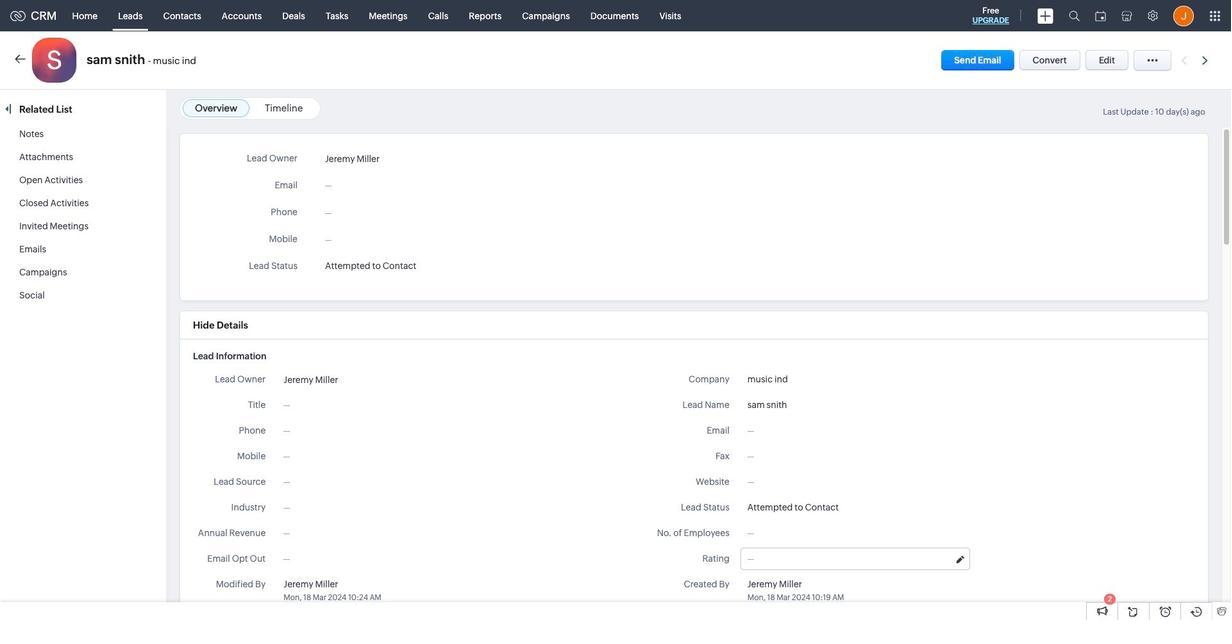 Task type: locate. For each thing, give the bounding box(es) containing it.
create menu image
[[1038, 8, 1054, 23]]

profile element
[[1166, 0, 1202, 31]]

next record image
[[1202, 56, 1211, 64]]

previous record image
[[1181, 56, 1187, 64]]

search image
[[1069, 10, 1080, 21]]

create menu element
[[1030, 0, 1061, 31]]



Task type: vqa. For each thing, say whether or not it's contained in the screenshot.
1st Tara from the top
no



Task type: describe. For each thing, give the bounding box(es) containing it.
search element
[[1061, 0, 1088, 31]]

logo image
[[10, 11, 26, 21]]

profile image
[[1174, 5, 1194, 26]]

calendar image
[[1095, 11, 1106, 21]]



